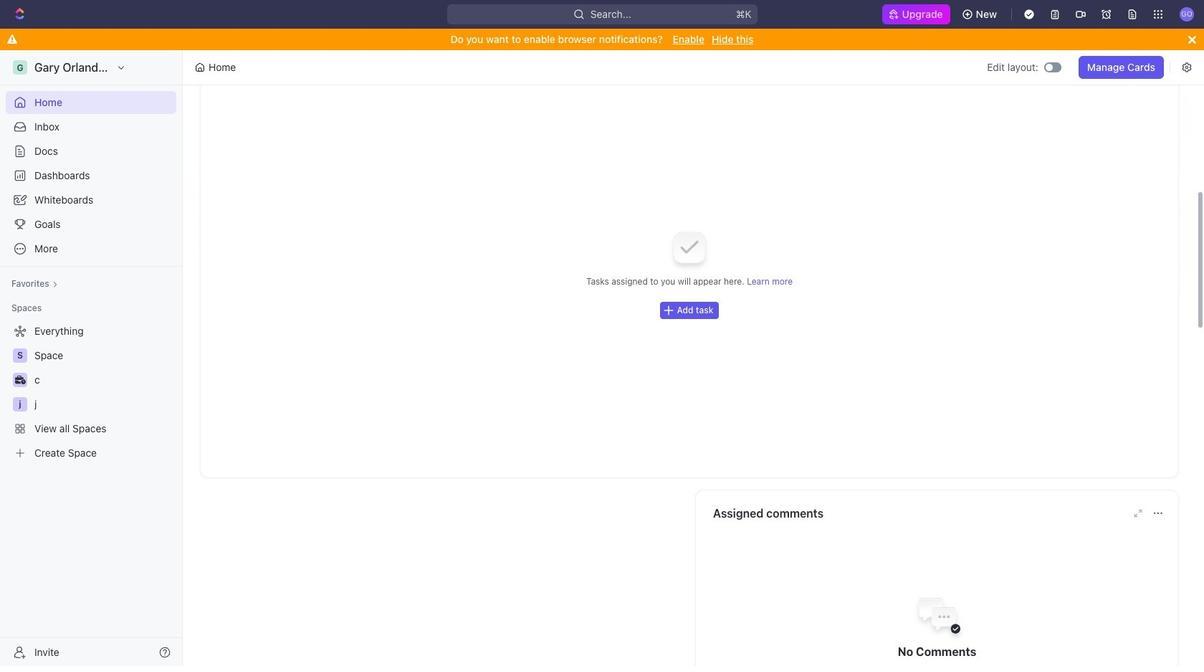 Task type: describe. For each thing, give the bounding box(es) containing it.
space, , element
[[13, 349, 27, 363]]

sidebar navigation
[[0, 50, 186, 666]]



Task type: locate. For each thing, give the bounding box(es) containing it.
business time image
[[15, 376, 25, 384]]

j, , element
[[13, 397, 27, 412]]

gary orlando's workspace, , element
[[13, 60, 27, 75]]

tree inside sidebar navigation
[[6, 320, 176, 465]]

tree
[[6, 320, 176, 465]]



Task type: vqa. For each thing, say whether or not it's contained in the screenshot.
TS T
no



